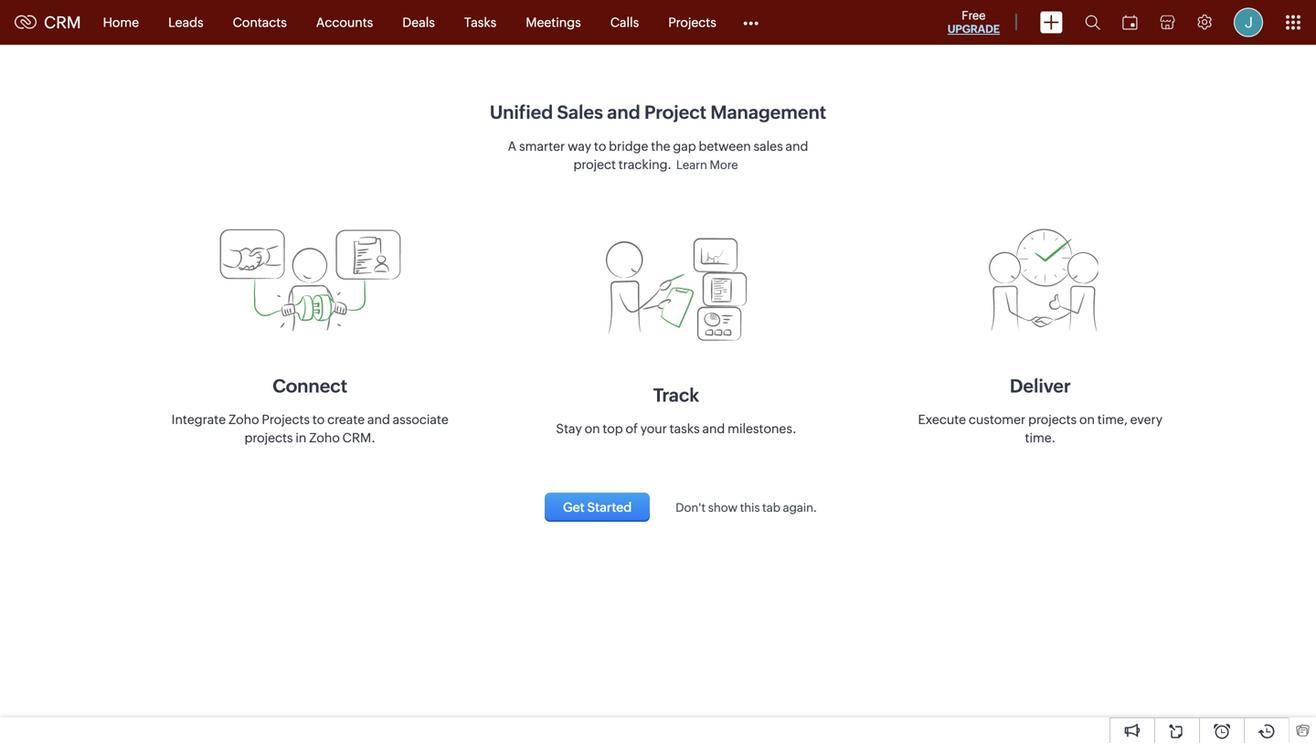 Task type: vqa. For each thing, say whether or not it's contained in the screenshot.
topmost Related
no



Task type: describe. For each thing, give the bounding box(es) containing it.
associate
[[393, 412, 449, 427]]

Other Modules field
[[732, 8, 771, 37]]

don't show this tab again.
[[676, 501, 818, 515]]

upgrade
[[948, 23, 1001, 35]]

don't show this tab again. link
[[658, 501, 818, 515]]

get started link
[[545, 493, 650, 522]]

crm.
[[343, 431, 376, 445]]

integrate
[[172, 412, 226, 427]]

don't
[[676, 501, 706, 515]]

connect
[[273, 376, 348, 397]]

between
[[699, 139, 751, 154]]

profile image
[[1235, 8, 1264, 37]]

crm link
[[15, 13, 81, 32]]

and right tasks
[[703, 422, 726, 436]]

milestones.
[[728, 422, 797, 436]]

integrate zoho projects to create and associate projects in zoho crm.
[[172, 412, 449, 445]]

stay
[[556, 422, 582, 436]]

unified
[[490, 102, 553, 123]]

free
[[962, 9, 986, 22]]

meetings link
[[512, 0, 596, 44]]

projects link
[[654, 0, 732, 44]]

get started
[[563, 500, 632, 515]]

leads
[[168, 15, 204, 30]]

customer
[[969, 412, 1026, 427]]

contacts link
[[218, 0, 302, 44]]

sales
[[557, 102, 604, 123]]

sales
[[754, 139, 784, 154]]

meetings
[[526, 15, 581, 30]]

leads link
[[154, 0, 218, 44]]

gap
[[673, 139, 697, 154]]

projects inside integrate zoho projects to create and associate projects in zoho crm.
[[262, 412, 310, 427]]

learn more link
[[672, 154, 743, 177]]

management
[[711, 102, 827, 123]]

projects inside projects link
[[669, 15, 717, 30]]

this
[[741, 501, 761, 515]]

to for unified sales and project management
[[594, 139, 607, 154]]

of
[[626, 422, 638, 436]]

execute customer projects on time, every time.
[[919, 412, 1163, 445]]

a
[[508, 139, 517, 154]]

started
[[588, 500, 632, 515]]

projects inside integrate zoho projects to create and associate projects in zoho crm.
[[245, 431, 293, 445]]

tasks
[[670, 422, 700, 436]]

0 vertical spatial zoho
[[229, 412, 259, 427]]

calendar image
[[1123, 15, 1139, 30]]

tracking.
[[619, 157, 672, 172]]

1 horizontal spatial zoho
[[309, 431, 340, 445]]

top
[[603, 422, 623, 436]]

and up the bridge
[[608, 102, 641, 123]]

the
[[651, 139, 671, 154]]

deliver
[[1010, 376, 1072, 397]]

crm
[[44, 13, 81, 32]]

tab
[[763, 501, 781, 515]]

way
[[568, 139, 592, 154]]

to for connect
[[313, 412, 325, 427]]

tasks link
[[450, 0, 512, 44]]

every
[[1131, 412, 1163, 427]]



Task type: locate. For each thing, give the bounding box(es) containing it.
to inside integrate zoho projects to create and associate projects in zoho crm.
[[313, 412, 325, 427]]

to
[[594, 139, 607, 154], [313, 412, 325, 427]]

projects up in on the left of page
[[262, 412, 310, 427]]

a smarter way to bridge the gap between sales and project tracking.
[[508, 139, 809, 172]]

your
[[641, 422, 667, 436]]

0 horizontal spatial on
[[585, 422, 600, 436]]

home link
[[88, 0, 154, 44]]

show
[[709, 501, 738, 515]]

projects left other modules 'field'
[[669, 15, 717, 30]]

home
[[103, 15, 139, 30]]

stay on top of your tasks and milestones.
[[556, 422, 797, 436]]

search image
[[1086, 15, 1101, 30]]

and inside a smarter way to bridge the gap between sales and project tracking.
[[786, 139, 809, 154]]

execute
[[919, 412, 967, 427]]

accounts link
[[302, 0, 388, 44]]

on inside execute customer projects on time, every time.
[[1080, 412, 1096, 427]]

and right sales
[[786, 139, 809, 154]]

1 horizontal spatial projects
[[669, 15, 717, 30]]

learn
[[677, 158, 708, 172]]

on
[[1080, 412, 1096, 427], [585, 422, 600, 436]]

projects
[[1029, 412, 1078, 427], [245, 431, 293, 445]]

1 vertical spatial zoho
[[309, 431, 340, 445]]

1 vertical spatial to
[[313, 412, 325, 427]]

create menu element
[[1030, 0, 1075, 44]]

1 horizontal spatial on
[[1080, 412, 1096, 427]]

tasks
[[465, 15, 497, 30]]

more
[[710, 158, 739, 172]]

calls link
[[596, 0, 654, 44]]

on left top
[[585, 422, 600, 436]]

profile element
[[1224, 0, 1275, 44]]

free upgrade
[[948, 9, 1001, 35]]

projects
[[669, 15, 717, 30], [262, 412, 310, 427]]

zoho
[[229, 412, 259, 427], [309, 431, 340, 445]]

time.
[[1026, 431, 1056, 445]]

create
[[328, 412, 365, 427]]

get
[[563, 500, 585, 515]]

bridge
[[609, 139, 649, 154]]

0 horizontal spatial projects
[[262, 412, 310, 427]]

on left time,
[[1080, 412, 1096, 427]]

and
[[608, 102, 641, 123], [786, 139, 809, 154], [368, 412, 390, 427], [703, 422, 726, 436]]

0 horizontal spatial to
[[313, 412, 325, 427]]

projects inside execute customer projects on time, every time.
[[1029, 412, 1078, 427]]

contacts
[[233, 15, 287, 30]]

deals link
[[388, 0, 450, 44]]

projects up 'time.'
[[1029, 412, 1078, 427]]

again.
[[783, 501, 818, 515]]

search element
[[1075, 0, 1112, 45]]

project
[[574, 157, 616, 172]]

to up "project"
[[594, 139, 607, 154]]

smarter
[[519, 139, 565, 154]]

project
[[645, 102, 707, 123]]

in
[[296, 431, 307, 445]]

unified sales and project management
[[490, 102, 827, 123]]

zoho right in on the left of page
[[309, 431, 340, 445]]

track
[[654, 385, 700, 406]]

and up crm. on the bottom left
[[368, 412, 390, 427]]

zoho right integrate
[[229, 412, 259, 427]]

accounts
[[316, 15, 373, 30]]

1 horizontal spatial projects
[[1029, 412, 1078, 427]]

projects left in on the left of page
[[245, 431, 293, 445]]

and inside integrate zoho projects to create and associate projects in zoho crm.
[[368, 412, 390, 427]]

learn more
[[677, 158, 739, 172]]

to left the 'create'
[[313, 412, 325, 427]]

0 vertical spatial projects
[[669, 15, 717, 30]]

0 vertical spatial projects
[[1029, 412, 1078, 427]]

0 vertical spatial to
[[594, 139, 607, 154]]

1 vertical spatial projects
[[245, 431, 293, 445]]

1 vertical spatial projects
[[262, 412, 310, 427]]

0 horizontal spatial projects
[[245, 431, 293, 445]]

1 horizontal spatial to
[[594, 139, 607, 154]]

create menu image
[[1041, 11, 1064, 33]]

time,
[[1098, 412, 1128, 427]]

to inside a smarter way to bridge the gap between sales and project tracking.
[[594, 139, 607, 154]]

calls
[[611, 15, 640, 30]]

0 horizontal spatial zoho
[[229, 412, 259, 427]]

deals
[[403, 15, 435, 30]]



